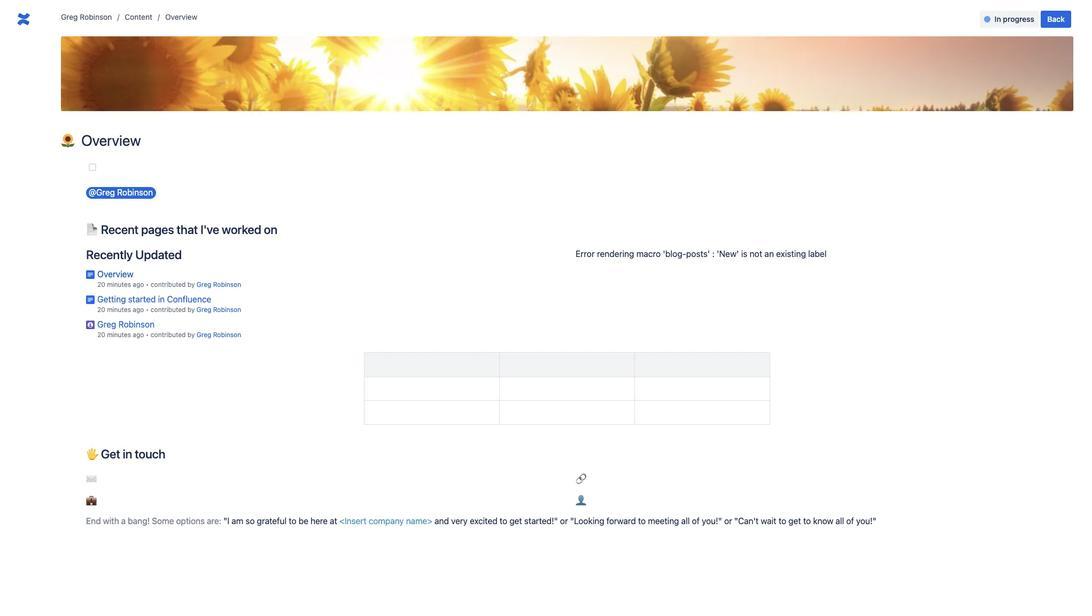 Task type: locate. For each thing, give the bounding box(es) containing it.
"can't
[[735, 517, 759, 526]]

know
[[814, 517, 834, 526]]

confluence image
[[15, 11, 32, 28], [15, 11, 32, 28]]

all right "meeting"
[[682, 517, 690, 526]]

started!"
[[525, 517, 558, 526]]

by inside 'greg robinson 20 minutes ago • contributed by greg robinson'
[[188, 331, 195, 339]]

✉️
[[86, 475, 99, 484]]

to right wait in the right bottom of the page
[[779, 517, 787, 526]]

• inside overview 20 minutes ago • contributed by greg robinson
[[146, 281, 149, 289]]

:sunflower: image
[[61, 134, 75, 148]]

overview link right the content link
[[165, 11, 197, 24]]

or right started!"
[[560, 517, 568, 526]]

or left "can't
[[725, 517, 733, 526]]

getting started in confluence 20 minutes ago • contributed by greg robinson
[[97, 294, 241, 314]]

0 horizontal spatial you!"
[[702, 517, 723, 526]]

2 of from the left
[[847, 517, 855, 526]]

in for started
[[158, 294, 165, 304]]

of
[[692, 517, 700, 526], [847, 517, 855, 526]]

pages
[[141, 222, 174, 237]]

3 • from the top
[[146, 331, 149, 339]]

minutes
[[107, 281, 131, 289], [107, 306, 131, 314], [107, 331, 131, 339]]

overview right :sunflower: image
[[81, 132, 141, 149]]

error
[[576, 249, 595, 259]]

0 horizontal spatial all
[[682, 517, 690, 526]]

2 vertical spatial •
[[146, 331, 149, 339]]

1 20 from the top
[[97, 281, 105, 289]]

1 vertical spatial in
[[123, 447, 132, 462]]

wait
[[761, 517, 777, 526]]

are:
[[207, 517, 221, 526]]

an
[[765, 249, 774, 259]]

greg robinson link for overview
[[197, 281, 241, 289]]

2 vertical spatial 20
[[97, 331, 105, 339]]

1 vertical spatial by
[[188, 306, 195, 314]]

1 horizontal spatial you!"
[[857, 517, 877, 526]]

all
[[682, 517, 690, 526], [836, 517, 845, 526]]

you!"
[[702, 517, 723, 526], [857, 517, 877, 526]]

1 ago from the top
[[133, 281, 144, 289]]

contributed inside overview 20 minutes ago • contributed by greg robinson
[[151, 281, 186, 289]]

2 you!" from the left
[[857, 517, 877, 526]]

2 vertical spatial ago
[[133, 331, 144, 339]]

1 • from the top
[[146, 281, 149, 289]]

2 vertical spatial minutes
[[107, 331, 131, 339]]

overview down recently
[[97, 269, 134, 279]]

1 vertical spatial overview link
[[97, 269, 134, 279]]

1 horizontal spatial get
[[789, 517, 802, 526]]

0 vertical spatial 20
[[97, 281, 105, 289]]

in
[[158, 294, 165, 304], [123, 447, 132, 462]]

0 vertical spatial by
[[188, 281, 195, 289]]

robinson inside getting started in confluence 20 minutes ago • contributed by greg robinson
[[213, 306, 241, 314]]

to
[[289, 517, 297, 526], [500, 517, 508, 526], [638, 517, 646, 526], [779, 517, 787, 526], [804, 517, 811, 526]]

all right know
[[836, 517, 845, 526]]

1 horizontal spatial overview link
[[165, 11, 197, 24]]

ago
[[133, 281, 144, 289], [133, 306, 144, 314], [133, 331, 144, 339]]

greg inside overview 20 minutes ago • contributed by greg robinson
[[197, 281, 211, 289]]

greg robinson link
[[61, 11, 112, 24], [197, 281, 241, 289], [197, 306, 241, 314], [97, 320, 155, 329], [197, 331, 241, 339]]

0 horizontal spatial get
[[510, 517, 522, 526]]

0 vertical spatial minutes
[[107, 281, 131, 289]]

2 to from the left
[[500, 517, 508, 526]]

2 all from the left
[[836, 517, 845, 526]]

of right know
[[847, 517, 855, 526]]

@greg robinson
[[89, 188, 153, 197]]

1 minutes from the top
[[107, 281, 131, 289]]

to right excited
[[500, 517, 508, 526]]

2 ago from the top
[[133, 306, 144, 314]]

a
[[121, 517, 126, 526]]

2 20 from the top
[[97, 306, 105, 314]]

:sunflower: image
[[61, 134, 75, 148]]

1 horizontal spatial in
[[158, 294, 165, 304]]

20
[[97, 281, 105, 289], [97, 306, 105, 314], [97, 331, 105, 339]]

1 horizontal spatial all
[[836, 517, 845, 526]]

in right started
[[158, 294, 165, 304]]

1 contributed from the top
[[151, 281, 186, 289]]

2 by from the top
[[188, 306, 195, 314]]

0 horizontal spatial in
[[123, 447, 132, 462]]

contributed inside getting started in confluence 20 minutes ago • contributed by greg robinson
[[151, 306, 186, 314]]

rendering
[[597, 249, 635, 259]]

i've
[[201, 222, 219, 237]]

to left know
[[804, 517, 811, 526]]

3 minutes from the top
[[107, 331, 131, 339]]

1 vertical spatial minutes
[[107, 306, 131, 314]]

2 contributed from the top
[[151, 306, 186, 314]]

1 by from the top
[[188, 281, 195, 289]]

in right get
[[123, 447, 132, 462]]

1 you!" from the left
[[702, 517, 723, 526]]

or
[[560, 517, 568, 526], [725, 517, 733, 526]]

overview right content
[[165, 12, 197, 21]]

👤
[[576, 496, 589, 505]]

overview link
[[165, 11, 197, 24], [97, 269, 134, 279]]

overview link down recently
[[97, 269, 134, 279]]

getting started in confluence link
[[97, 294, 211, 304]]

•
[[146, 281, 149, 289], [146, 306, 149, 314], [146, 331, 149, 339]]

overview
[[165, 12, 197, 21], [81, 132, 141, 149], [97, 269, 134, 279]]

end with a bang! some options are: "i am so grateful to be here at <insert company name> and very excited to get started!" or "looking forward to meeting all of you!" or "can't wait to get to know all of you!"
[[86, 517, 877, 526]]

contributed
[[151, 281, 186, 289], [151, 306, 186, 314], [151, 331, 186, 339]]

of right "meeting"
[[692, 517, 700, 526]]

in progress
[[995, 14, 1035, 24]]

3 20 from the top
[[97, 331, 105, 339]]

2 • from the top
[[146, 306, 149, 314]]

get left started!"
[[510, 517, 522, 526]]

robinson
[[80, 12, 112, 21], [117, 188, 153, 197], [213, 281, 241, 289], [213, 306, 241, 314], [119, 320, 155, 329], [213, 331, 241, 339]]

1 vertical spatial •
[[146, 306, 149, 314]]

you!" left "can't
[[702, 517, 723, 526]]

not
[[750, 249, 763, 259]]

3 by from the top
[[188, 331, 195, 339]]

contributed down getting started in confluence 20 minutes ago • contributed by greg robinson
[[151, 331, 186, 339]]

3 contributed from the top
[[151, 331, 186, 339]]

0 horizontal spatial of
[[692, 517, 700, 526]]

contributed down the getting started in confluence "link"
[[151, 306, 186, 314]]

1 horizontal spatial of
[[847, 517, 855, 526]]

1 or from the left
[[560, 517, 568, 526]]

🔗
[[576, 475, 589, 484]]

2 vertical spatial by
[[188, 331, 195, 339]]

3 ago from the top
[[133, 331, 144, 339]]

macro
[[637, 249, 661, 259]]

0 vertical spatial contributed
[[151, 281, 186, 289]]

2 minutes from the top
[[107, 306, 131, 314]]

1 horizontal spatial or
[[725, 517, 733, 526]]

greg robinson
[[61, 12, 112, 21]]

started
[[128, 294, 156, 304]]

robinson inside dropdown button
[[117, 188, 153, 197]]

1 vertical spatial contributed
[[151, 306, 186, 314]]

1 vertical spatial 20
[[97, 306, 105, 314]]

greg
[[61, 12, 78, 21], [197, 281, 211, 289], [197, 306, 211, 314], [97, 320, 116, 329], [197, 331, 211, 339]]

contributed up getting started in confluence 20 minutes ago • contributed by greg robinson
[[151, 281, 186, 289]]

'blog-
[[663, 249, 687, 259]]

back button
[[1042, 11, 1072, 28]]

options
[[176, 517, 205, 526]]

at
[[330, 517, 337, 526]]

to right the forward
[[638, 517, 646, 526]]

ago inside getting started in confluence 20 minutes ago • contributed by greg robinson
[[133, 306, 144, 314]]

20 inside overview 20 minutes ago • contributed by greg robinson
[[97, 281, 105, 289]]

posts'
[[687, 249, 710, 259]]

get
[[510, 517, 522, 526], [789, 517, 802, 526]]

existing
[[777, 249, 807, 259]]

0 horizontal spatial or
[[560, 517, 568, 526]]

in for get
[[123, 447, 132, 462]]

📄 recent pages that i've worked on
[[86, 222, 278, 237]]

label
[[809, 249, 827, 259]]

0 vertical spatial •
[[146, 281, 149, 289]]

2 vertical spatial overview
[[97, 269, 134, 279]]

0 vertical spatial ago
[[133, 281, 144, 289]]

1 vertical spatial ago
[[133, 306, 144, 314]]

content
[[125, 12, 152, 21]]

by inside getting started in confluence 20 minutes ago • contributed by greg robinson
[[188, 306, 195, 314]]

minutes inside 'greg robinson 20 minutes ago • contributed by greg robinson'
[[107, 331, 131, 339]]

end
[[86, 517, 101, 526]]

forward
[[607, 517, 636, 526]]

in inside getting started in confluence 20 minutes ago • contributed by greg robinson
[[158, 294, 165, 304]]

2 vertical spatial contributed
[[151, 331, 186, 339]]

0 vertical spatial in
[[158, 294, 165, 304]]

🖐 get in touch
[[86, 447, 165, 462]]

so
[[246, 517, 255, 526]]

by
[[188, 281, 195, 289], [188, 306, 195, 314], [188, 331, 195, 339]]

to left 'be'
[[289, 517, 297, 526]]

get right wait in the right bottom of the page
[[789, 517, 802, 526]]

you!" right know
[[857, 517, 877, 526]]



Task type: vqa. For each thing, say whether or not it's contained in the screenshot.
End with a bang! Some options are: "I am so grateful to be here at <Insert company name> and very excited to get started!" or "Looking forward to meeting all of you!" or "Can't wait to get to know all of you!"
yes



Task type: describe. For each thing, give the bounding box(es) containing it.
greg robinson link for getting started in confluence
[[197, 306, 241, 314]]

1 of from the left
[[692, 517, 700, 526]]

'new'
[[717, 249, 739, 259]]

📄
[[86, 222, 98, 237]]

greg robinson 20 minutes ago • contributed by greg robinson
[[97, 320, 241, 339]]

back
[[1048, 14, 1066, 24]]

• inside getting started in confluence 20 minutes ago • contributed by greg robinson
[[146, 306, 149, 314]]

very
[[451, 517, 468, 526]]

touch
[[135, 447, 165, 462]]

getting
[[97, 294, 126, 304]]

2 or from the left
[[725, 517, 733, 526]]

• inside 'greg robinson 20 minutes ago • contributed by greg robinson'
[[146, 331, 149, 339]]

greg robinson link for greg robinson
[[197, 331, 241, 339]]

2 get from the left
[[789, 517, 802, 526]]

"i
[[224, 517, 230, 526]]

recently updated
[[86, 248, 182, 262]]

minutes inside overview 20 minutes ago • contributed by greg robinson
[[107, 281, 131, 289]]

be
[[299, 517, 309, 526]]

some
[[152, 517, 174, 526]]

<insert
[[340, 517, 367, 526]]

am
[[232, 517, 244, 526]]

🖐
[[86, 447, 98, 462]]

@greg
[[89, 188, 115, 197]]

grateful
[[257, 517, 287, 526]]

excited
[[470, 517, 498, 526]]

3 to from the left
[[638, 517, 646, 526]]

updated
[[135, 248, 182, 262]]

20 inside 'greg robinson 20 minutes ago • contributed by greg robinson'
[[97, 331, 105, 339]]

company
[[369, 517, 404, 526]]

worked
[[222, 222, 261, 237]]

1 to from the left
[[289, 517, 297, 526]]

recent
[[101, 222, 139, 237]]

minutes inside getting started in confluence 20 minutes ago • contributed by greg robinson
[[107, 306, 131, 314]]

here
[[311, 517, 328, 526]]

1 get from the left
[[510, 517, 522, 526]]

recently
[[86, 248, 133, 262]]

"looking
[[571, 517, 605, 526]]

get
[[101, 447, 120, 462]]

greg inside getting started in confluence 20 minutes ago • contributed by greg robinson
[[197, 306, 211, 314]]

by inside overview 20 minutes ago • contributed by greg robinson
[[188, 281, 195, 289]]

with
[[103, 517, 119, 526]]

0 horizontal spatial overview link
[[97, 269, 134, 279]]

4 to from the left
[[779, 517, 787, 526]]

overview inside overview 20 minutes ago • contributed by greg robinson
[[97, 269, 134, 279]]

copy image
[[164, 448, 177, 461]]

5 to from the left
[[804, 517, 811, 526]]

content link
[[125, 11, 152, 24]]

ago inside overview 20 minutes ago • contributed by greg robinson
[[133, 281, 144, 289]]

1 all from the left
[[682, 517, 690, 526]]

copy image
[[276, 223, 289, 236]]

robinson inside overview 20 minutes ago • contributed by greg robinson
[[213, 281, 241, 289]]

0 vertical spatial overview
[[165, 12, 197, 21]]

overview 20 minutes ago • contributed by greg robinson
[[97, 269, 241, 289]]

on
[[264, 222, 278, 237]]

and
[[435, 517, 449, 526]]

contributed inside 'greg robinson 20 minutes ago • contributed by greg robinson'
[[151, 331, 186, 339]]

ago inside 'greg robinson 20 minutes ago • contributed by greg robinson'
[[133, 331, 144, 339]]

error rendering macro 'blog-posts' : 'new' is not an existing label
[[576, 249, 827, 259]]

0 vertical spatial overview link
[[165, 11, 197, 24]]

is
[[742, 249, 748, 259]]

1 vertical spatial overview
[[81, 132, 141, 149]]

bang!
[[128, 517, 150, 526]]

that
[[177, 222, 198, 237]]

20 inside getting started in confluence 20 minutes ago • contributed by greg robinson
[[97, 306, 105, 314]]

meeting
[[648, 517, 680, 526]]

progress
[[1004, 14, 1035, 24]]

💼
[[86, 496, 99, 505]]

in
[[995, 14, 1002, 24]]

name>
[[406, 517, 433, 526]]

:
[[713, 249, 715, 259]]

@greg robinson button
[[86, 187, 156, 199]]

confluence
[[167, 294, 211, 304]]



